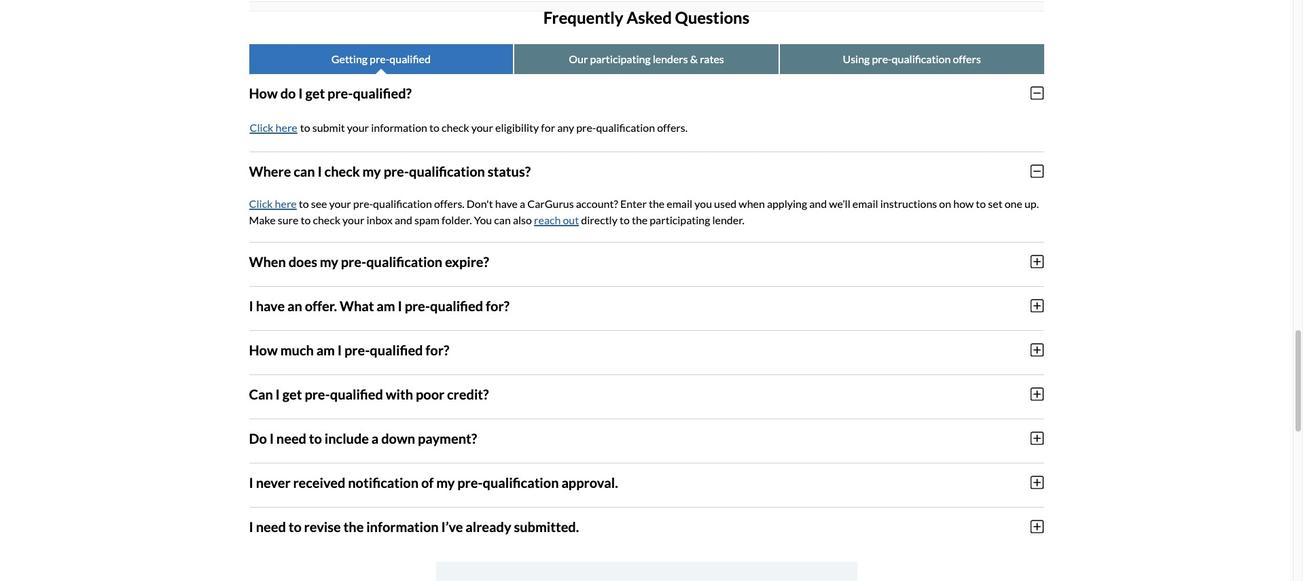 Task type: describe. For each thing, give the bounding box(es) containing it.
when
[[739, 197, 765, 210]]

participating inside our participating lenders & rates button
[[590, 52, 651, 65]]

our participating lenders & rates
[[569, 52, 724, 65]]

here for click here to submit your information to check your eligibility for any pre-qualification offers.
[[276, 121, 297, 134]]

click here to submit your information to check your eligibility for any pre-qualification offers.
[[250, 121, 688, 134]]

how do i get pre-qualified?
[[249, 85, 412, 101]]

do
[[249, 430, 267, 446]]

getting pre-qualified tab panel
[[249, 74, 1044, 551]]

how for how do i get pre-qualified?
[[249, 85, 278, 101]]

notification
[[348, 474, 419, 490]]

already
[[466, 518, 511, 535]]

approval.
[[562, 474, 618, 490]]

qualification inside dropdown button
[[409, 163, 485, 179]]

offers
[[953, 52, 981, 65]]

do i need to include a down payment?
[[249, 430, 477, 446]]

eligibility
[[495, 121, 539, 134]]

submitted.
[[514, 518, 579, 535]]

getting pre-qualified button
[[249, 44, 513, 74]]

i inside button
[[276, 386, 280, 402]]

used
[[714, 197, 737, 210]]

out
[[563, 213, 579, 226]]

plus square image for credit?
[[1031, 386, 1044, 401]]

qualified up with
[[370, 342, 423, 358]]

get inside dropdown button
[[305, 85, 325, 101]]

the for reach out directly to the participating lender.
[[632, 213, 648, 226]]

plus square image for qualification
[[1031, 475, 1044, 490]]

need inside i need to revise the information i've already submitted. "button"
[[256, 518, 286, 535]]

check inside to see your pre-qualification offers. don't have a cargurus account? enter the email you used when applying and we'll email instructions on how to set one up. make sure to check your inbox and spam folder. you can also
[[313, 213, 340, 226]]

cargurus
[[527, 197, 574, 210]]

minus square image
[[1031, 85, 1044, 100]]

click here button
[[249, 117, 298, 138]]

does
[[289, 253, 317, 269]]

with
[[386, 386, 413, 402]]

can
[[249, 386, 273, 402]]

using pre-qualification offers
[[843, 52, 981, 65]]

qualified inside button
[[430, 297, 483, 314]]

see
[[311, 197, 327, 210]]

of
[[421, 474, 434, 490]]

plus square image inside when does my pre-qualification expire? button
[[1031, 254, 1044, 269]]

you
[[695, 197, 712, 210]]

to see your pre-qualification offers. don't have a cargurus account? enter the email you used when applying and we'll email instructions on how to set one up. make sure to check your inbox and spam folder. you can also
[[249, 197, 1039, 226]]

received
[[293, 474, 345, 490]]

to right sure
[[301, 213, 311, 226]]

i've
[[441, 518, 463, 535]]

my inside when does my pre-qualification expire? button
[[320, 253, 338, 269]]

directly
[[581, 213, 618, 226]]

click here
[[249, 197, 297, 210]]

information for the
[[366, 518, 439, 535]]

don't
[[467, 197, 493, 210]]

enter
[[620, 197, 647, 210]]

when does my pre-qualification expire?
[[249, 253, 489, 269]]

click for click here
[[249, 197, 273, 210]]

asked
[[627, 7, 672, 27]]

qualified inside button
[[330, 386, 383, 402]]

plus square image inside how much am i pre-qualified for? button
[[1031, 342, 1044, 357]]

1 horizontal spatial and
[[809, 197, 827, 210]]

to inside "button"
[[289, 518, 302, 535]]

frequently asked questions
[[544, 7, 750, 27]]

to up where can i check my pre-qualification status?
[[430, 121, 440, 134]]

i never received notification of my pre-qualification approval. button
[[249, 463, 1044, 501]]

you
[[474, 213, 492, 226]]

how much am i pre-qualified for? button
[[249, 331, 1044, 369]]

frequently
[[544, 7, 624, 27]]

get inside button
[[283, 386, 302, 402]]

0 horizontal spatial and
[[395, 213, 412, 226]]

how for how much am i pre-qualified for?
[[249, 342, 278, 358]]

offer.
[[305, 297, 337, 314]]

our participating lenders & rates button
[[515, 44, 779, 74]]

folder.
[[442, 213, 472, 226]]

any
[[557, 121, 574, 134]]

the for i need to revise the information i've already submitted.
[[344, 518, 364, 535]]

information for your
[[371, 121, 427, 134]]

i need to revise the information i've already submitted. button
[[249, 507, 1044, 545]]

never
[[256, 474, 291, 490]]

participating inside getting pre-qualified tab panel
[[650, 213, 710, 226]]

using pre-qualification offers button
[[780, 44, 1044, 74]]

qualified?
[[353, 85, 412, 101]]

do
[[280, 85, 296, 101]]

0 vertical spatial check
[[442, 121, 469, 134]]

minus square image
[[1031, 163, 1044, 178]]

credit?
[[447, 386, 489, 402]]

when
[[249, 253, 286, 269]]

your right see
[[329, 197, 351, 210]]

rates
[[700, 52, 724, 65]]

do i need to include a down payment? button
[[249, 419, 1044, 457]]

what
[[340, 297, 374, 314]]

frequently asked questions tab list
[[249, 44, 1044, 74]]

reach out link
[[534, 213, 579, 226]]

&
[[690, 52, 698, 65]]

qualification inside button
[[366, 253, 442, 269]]

getting pre-qualified
[[331, 52, 431, 65]]

for
[[541, 121, 555, 134]]

can i get pre-qualified with poor credit?
[[249, 386, 489, 402]]

i need to revise the information i've already submitted.
[[249, 518, 579, 535]]

sure
[[278, 213, 299, 226]]

click here link
[[249, 197, 297, 210]]

can inside dropdown button
[[294, 163, 315, 179]]

2 email from the left
[[853, 197, 878, 210]]



Task type: vqa. For each thing, say whether or not it's contained in the screenshot.
2 Stars's STARS
no



Task type: locate. For each thing, give the bounding box(es) containing it.
1 vertical spatial and
[[395, 213, 412, 226]]

am inside button
[[377, 297, 395, 314]]

for? inside button
[[486, 297, 510, 314]]

click for click here to submit your information to check your eligibility for any pre-qualification offers.
[[250, 121, 274, 134]]

to left revise
[[289, 518, 302, 535]]

revise
[[304, 518, 341, 535]]

a up also
[[520, 197, 525, 210]]

qualification up submitted.
[[483, 474, 559, 490]]

0 vertical spatial information
[[371, 121, 427, 134]]

getting
[[331, 52, 368, 65]]

need right do
[[276, 430, 306, 446]]

0 horizontal spatial can
[[294, 163, 315, 179]]

lenders
[[653, 52, 688, 65]]

how much am i pre-qualified for?
[[249, 342, 449, 358]]

1 vertical spatial have
[[256, 297, 285, 314]]

click up make
[[249, 197, 273, 210]]

poor
[[416, 386, 445, 402]]

get right can at the bottom of page
[[283, 386, 302, 402]]

plus square image
[[1031, 342, 1044, 357], [1031, 386, 1044, 401], [1031, 475, 1044, 490], [1031, 519, 1044, 534]]

to down enter
[[620, 213, 630, 226]]

3 plus square image from the top
[[1031, 431, 1044, 445]]

submit
[[312, 121, 345, 134]]

0 horizontal spatial for?
[[426, 342, 449, 358]]

pre- inside button
[[305, 386, 330, 402]]

where can i check my pre-qualification status? button
[[249, 152, 1044, 190]]

the inside to see your pre-qualification offers. don't have a cargurus account? enter the email you used when applying and we'll email instructions on how to set one up. make sure to check your inbox and spam folder. you can also
[[649, 197, 665, 210]]

click
[[250, 121, 274, 134], [249, 197, 273, 210]]

am
[[377, 297, 395, 314], [316, 342, 335, 358]]

3 plus square image from the top
[[1031, 475, 1044, 490]]

up.
[[1025, 197, 1039, 210]]

information down notification
[[366, 518, 439, 535]]

the right revise
[[344, 518, 364, 535]]

0 vertical spatial the
[[649, 197, 665, 210]]

0 vertical spatial participating
[[590, 52, 651, 65]]

how left much
[[249, 342, 278, 358]]

plus square image for payment?
[[1031, 431, 1044, 445]]

0 horizontal spatial am
[[316, 342, 335, 358]]

for? inside button
[[426, 342, 449, 358]]

where can i check my pre-qualification status?
[[249, 163, 531, 179]]

offers. inside to see your pre-qualification offers. don't have a cargurus account? enter the email you used when applying and we'll email instructions on how to set one up. make sure to check your inbox and spam folder. you can also
[[434, 197, 465, 210]]

2 vertical spatial plus square image
[[1031, 431, 1044, 445]]

lender.
[[712, 213, 745, 226]]

questions
[[675, 7, 750, 27]]

to left 'include'
[[309, 430, 322, 446]]

plus square image for pre-
[[1031, 298, 1044, 313]]

how inside dropdown button
[[249, 85, 278, 101]]

also
[[513, 213, 532, 226]]

and
[[809, 197, 827, 210], [395, 213, 412, 226]]

0 vertical spatial click
[[250, 121, 274, 134]]

0 horizontal spatial offers.
[[434, 197, 465, 210]]

0 horizontal spatial email
[[667, 197, 693, 210]]

plus square image inside "can i get pre-qualified with poor credit?" button
[[1031, 386, 1044, 401]]

status?
[[488, 163, 531, 179]]

1 vertical spatial for?
[[426, 342, 449, 358]]

where
[[249, 163, 291, 179]]

a
[[520, 197, 525, 210], [372, 430, 379, 446]]

1 plus square image from the top
[[1031, 342, 1044, 357]]

participating right our
[[590, 52, 651, 65]]

the right enter
[[649, 197, 665, 210]]

am right 'what'
[[377, 297, 395, 314]]

1 vertical spatial information
[[366, 518, 439, 535]]

to inside button
[[309, 430, 322, 446]]

offers.
[[657, 121, 688, 134], [434, 197, 465, 210]]

2 horizontal spatial the
[[649, 197, 665, 210]]

how inside button
[[249, 342, 278, 358]]

your left 'inbox'
[[343, 213, 364, 226]]

qualification left offers
[[892, 52, 951, 65]]

1 vertical spatial am
[[316, 342, 335, 358]]

offers. up 'folder.'
[[434, 197, 465, 210]]

qualification up 'inbox'
[[373, 197, 432, 210]]

1 horizontal spatial am
[[377, 297, 395, 314]]

how
[[249, 85, 278, 101], [249, 342, 278, 358]]

2 horizontal spatial my
[[436, 474, 455, 490]]

down
[[381, 430, 415, 446]]

0 vertical spatial how
[[249, 85, 278, 101]]

to
[[300, 121, 310, 134], [430, 121, 440, 134], [299, 197, 309, 210], [976, 197, 986, 210], [301, 213, 311, 226], [620, 213, 630, 226], [309, 430, 322, 446], [289, 518, 302, 535]]

qualification down spam
[[366, 253, 442, 269]]

0 vertical spatial offers.
[[657, 121, 688, 134]]

when does my pre-qualification expire? button
[[249, 242, 1044, 280]]

1 horizontal spatial the
[[632, 213, 648, 226]]

can
[[294, 163, 315, 179], [494, 213, 511, 226]]

0 horizontal spatial get
[[283, 386, 302, 402]]

2 vertical spatial check
[[313, 213, 340, 226]]

to left submit
[[300, 121, 310, 134]]

qualified down expire?
[[430, 297, 483, 314]]

1 vertical spatial participating
[[650, 213, 710, 226]]

to left set
[[976, 197, 986, 210]]

0 vertical spatial plus square image
[[1031, 254, 1044, 269]]

your
[[347, 121, 369, 134], [471, 121, 493, 134], [329, 197, 351, 210], [343, 213, 364, 226]]

applying
[[767, 197, 807, 210]]

plus square image inside i have an offer. what am i pre-qualified for? button
[[1031, 298, 1044, 313]]

check left eligibility
[[442, 121, 469, 134]]

for? up poor
[[426, 342, 449, 358]]

have up also
[[495, 197, 518, 210]]

participating
[[590, 52, 651, 65], [650, 213, 710, 226]]

1 horizontal spatial can
[[494, 213, 511, 226]]

check down see
[[313, 213, 340, 226]]

have inside to see your pre-qualification offers. don't have a cargurus account? enter the email you used when applying and we'll email instructions on how to set one up. make sure to check your inbox and spam folder. you can also
[[495, 197, 518, 210]]

qualified up qualified?
[[390, 52, 431, 65]]

qualified
[[390, 52, 431, 65], [430, 297, 483, 314], [370, 342, 423, 358], [330, 386, 383, 402]]

0 vertical spatial here
[[276, 121, 297, 134]]

0 horizontal spatial my
[[320, 253, 338, 269]]

1 vertical spatial click
[[249, 197, 273, 210]]

1 vertical spatial get
[[283, 386, 302, 402]]

check up see
[[325, 163, 360, 179]]

i never received notification of my pre-qualification approval.
[[249, 474, 618, 490]]

have
[[495, 197, 518, 210], [256, 297, 285, 314]]

email right we'll on the right top of the page
[[853, 197, 878, 210]]

1 vertical spatial here
[[275, 197, 297, 210]]

0 vertical spatial am
[[377, 297, 395, 314]]

1 vertical spatial need
[[256, 518, 286, 535]]

the down enter
[[632, 213, 648, 226]]

pre- inside to see your pre-qualification offers. don't have a cargurus account? enter the email you used when applying and we'll email instructions on how to set one up. make sure to check your inbox and spam folder. you can also
[[353, 197, 373, 210]]

a inside to see your pre-qualification offers. don't have a cargurus account? enter the email you used when applying and we'll email instructions on how to set one up. make sure to check your inbox and spam folder. you can also
[[520, 197, 525, 210]]

expire?
[[445, 253, 489, 269]]

0 vertical spatial a
[[520, 197, 525, 210]]

much
[[280, 342, 314, 358]]

check
[[442, 121, 469, 134], [325, 163, 360, 179], [313, 213, 340, 226]]

0 horizontal spatial a
[[372, 430, 379, 446]]

account?
[[576, 197, 618, 210]]

my up 'inbox'
[[363, 163, 381, 179]]

qualification inside frequently asked questions tab list
[[892, 52, 951, 65]]

for? down expire?
[[486, 297, 510, 314]]

2 how from the top
[[249, 342, 278, 358]]

here up sure
[[275, 197, 297, 210]]

my inside i never received notification of my pre-qualification approval. button
[[436, 474, 455, 490]]

i inside "button"
[[249, 518, 253, 535]]

my inside where can i check my pre-qualification status? dropdown button
[[363, 163, 381, 179]]

need inside do i need to include a down payment? button
[[276, 430, 306, 446]]

reach out directly to the participating lender.
[[534, 213, 745, 226]]

email
[[667, 197, 693, 210], [853, 197, 878, 210]]

participating down you
[[650, 213, 710, 226]]

information inside "button"
[[366, 518, 439, 535]]

0 vertical spatial get
[[305, 85, 325, 101]]

1 email from the left
[[667, 197, 693, 210]]

1 vertical spatial plus square image
[[1031, 298, 1044, 313]]

need down never at the bottom left of the page
[[256, 518, 286, 535]]

the inside "button"
[[344, 518, 364, 535]]

1 vertical spatial check
[[325, 163, 360, 179]]

we'll
[[829, 197, 851, 210]]

a inside button
[[372, 430, 379, 446]]

include
[[325, 430, 369, 446]]

2 vertical spatial my
[[436, 474, 455, 490]]

can inside to see your pre-qualification offers. don't have a cargurus account? enter the email you used when applying and we'll email instructions on how to set one up. make sure to check your inbox and spam folder. you can also
[[494, 213, 511, 226]]

plus square image inside i need to revise the information i've already submitted. "button"
[[1031, 519, 1044, 534]]

0 vertical spatial for?
[[486, 297, 510, 314]]

1 vertical spatial a
[[372, 430, 379, 446]]

can right "you"
[[494, 213, 511, 226]]

a left "down"
[[372, 430, 379, 446]]

spam
[[415, 213, 440, 226]]

1 vertical spatial my
[[320, 253, 338, 269]]

my right the 'of'
[[436, 474, 455, 490]]

get
[[305, 85, 325, 101], [283, 386, 302, 402]]

make
[[249, 213, 276, 226]]

your right submit
[[347, 121, 369, 134]]

qualification up don't
[[409, 163, 485, 179]]

qualification
[[892, 52, 951, 65], [596, 121, 655, 134], [409, 163, 485, 179], [373, 197, 432, 210], [366, 253, 442, 269], [483, 474, 559, 490]]

4 plus square image from the top
[[1031, 519, 1044, 534]]

can right where
[[294, 163, 315, 179]]

for?
[[486, 297, 510, 314], [426, 342, 449, 358]]

how left do at the top left
[[249, 85, 278, 101]]

get right do at the top left
[[305, 85, 325, 101]]

plus square image inside do i need to include a down payment? button
[[1031, 431, 1044, 445]]

payment?
[[418, 430, 477, 446]]

to left see
[[299, 197, 309, 210]]

0 horizontal spatial the
[[344, 518, 364, 535]]

1 vertical spatial offers.
[[434, 197, 465, 210]]

1 vertical spatial can
[[494, 213, 511, 226]]

1 horizontal spatial get
[[305, 85, 325, 101]]

2 plus square image from the top
[[1031, 298, 1044, 313]]

1 horizontal spatial a
[[520, 197, 525, 210]]

email left you
[[667, 197, 693, 210]]

how
[[954, 197, 974, 210]]

1 how from the top
[[249, 85, 278, 101]]

0 vertical spatial can
[[294, 163, 315, 179]]

plus square image for already
[[1031, 519, 1044, 534]]

qualified inside frequently asked questions tab list
[[390, 52, 431, 65]]

need
[[276, 430, 306, 446], [256, 518, 286, 535]]

i have an offer. what am i pre-qualified for?
[[249, 297, 510, 314]]

plus square image inside i never received notification of my pre-qualification approval. button
[[1031, 475, 1044, 490]]

our
[[569, 52, 588, 65]]

1 vertical spatial how
[[249, 342, 278, 358]]

0 vertical spatial have
[[495, 197, 518, 210]]

here for click here
[[275, 197, 297, 210]]

0 horizontal spatial have
[[256, 297, 285, 314]]

and left spam
[[395, 213, 412, 226]]

qualification down how do i get pre-qualified? dropdown button
[[596, 121, 655, 134]]

have left an
[[256, 297, 285, 314]]

an
[[287, 297, 302, 314]]

am inside button
[[316, 342, 335, 358]]

offers. down how do i get pre-qualified? dropdown button
[[657, 121, 688, 134]]

plus square image
[[1031, 254, 1044, 269], [1031, 298, 1044, 313], [1031, 431, 1044, 445]]

using
[[843, 52, 870, 65]]

0 vertical spatial need
[[276, 430, 306, 446]]

have inside button
[[256, 297, 285, 314]]

information down qualified?
[[371, 121, 427, 134]]

tab list
[[249, 0, 1044, 11]]

one
[[1005, 197, 1023, 210]]

1 horizontal spatial offers.
[[657, 121, 688, 134]]

2 vertical spatial the
[[344, 518, 364, 535]]

reach
[[534, 213, 561, 226]]

i have an offer. what am i pre-qualified for? button
[[249, 286, 1044, 325]]

information
[[371, 121, 427, 134], [366, 518, 439, 535]]

1 plus square image from the top
[[1031, 254, 1044, 269]]

qualification inside to see your pre-qualification offers. don't have a cargurus account? enter the email you used when applying and we'll email instructions on how to set one up. make sure to check your inbox and spam folder. you can also
[[373, 197, 432, 210]]

1 horizontal spatial for?
[[486, 297, 510, 314]]

qualified left with
[[330, 386, 383, 402]]

i
[[299, 85, 303, 101], [318, 163, 322, 179], [249, 297, 253, 314], [398, 297, 402, 314], [338, 342, 342, 358], [276, 386, 280, 402], [270, 430, 274, 446], [249, 474, 253, 490], [249, 518, 253, 535]]

here down do at the top left
[[276, 121, 297, 134]]

1 horizontal spatial email
[[853, 197, 878, 210]]

click up where
[[250, 121, 274, 134]]

1 horizontal spatial have
[[495, 197, 518, 210]]

0 vertical spatial my
[[363, 163, 381, 179]]

am right much
[[316, 342, 335, 358]]

set
[[988, 197, 1003, 210]]

1 horizontal spatial my
[[363, 163, 381, 179]]

your left eligibility
[[471, 121, 493, 134]]

and left we'll on the right top of the page
[[809, 197, 827, 210]]

my
[[363, 163, 381, 179], [320, 253, 338, 269], [436, 474, 455, 490]]

can i get pre-qualified with poor credit? button
[[249, 375, 1044, 413]]

2 plus square image from the top
[[1031, 386, 1044, 401]]

on
[[939, 197, 951, 210]]

1 vertical spatial the
[[632, 213, 648, 226]]

0 vertical spatial and
[[809, 197, 827, 210]]

how do i get pre-qualified? button
[[249, 74, 1044, 112]]

instructions
[[881, 197, 937, 210]]

check inside dropdown button
[[325, 163, 360, 179]]

my right the 'does' at the top of page
[[320, 253, 338, 269]]



